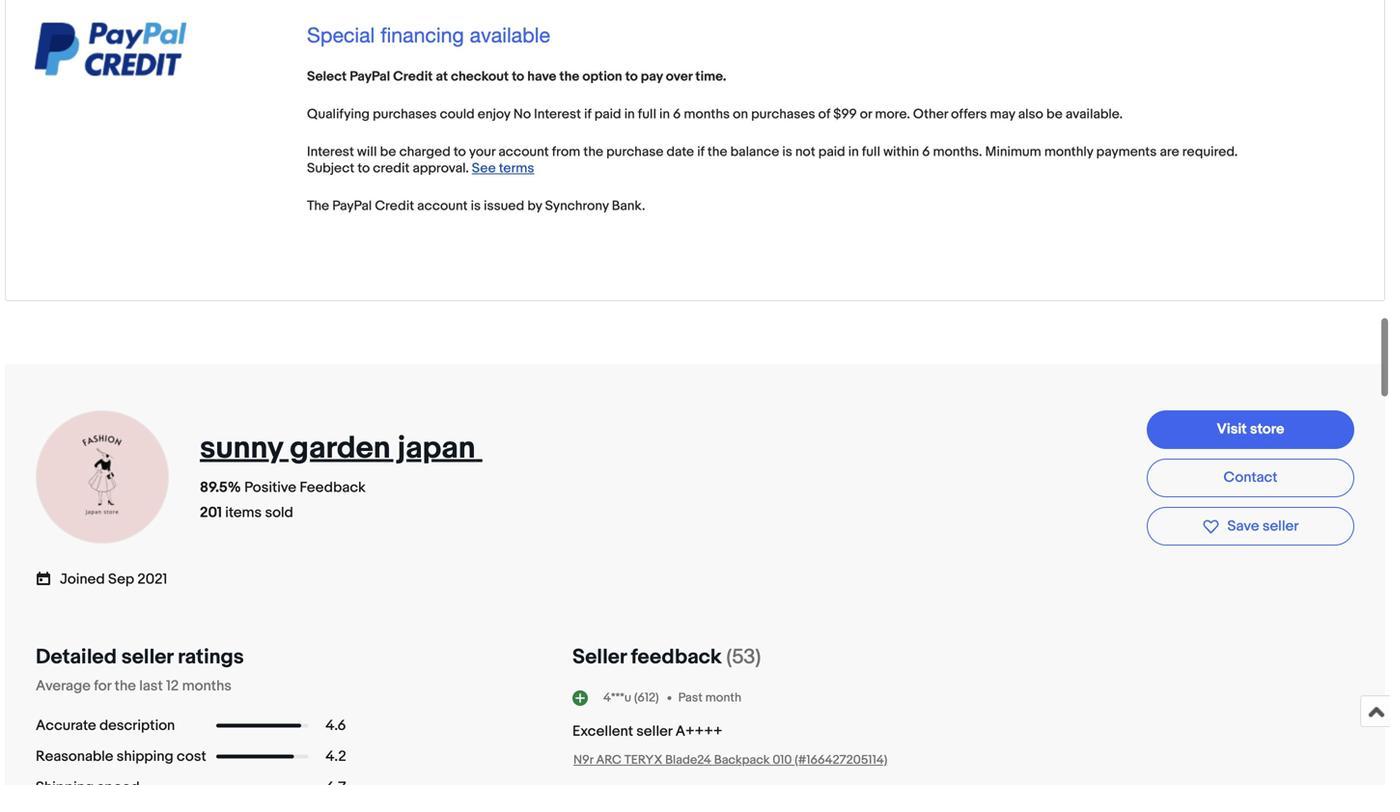 Task type: vqa. For each thing, say whether or not it's contained in the screenshot.
leftmost in
yes



Task type: describe. For each thing, give the bounding box(es) containing it.
arc
[[596, 753, 622, 768]]

paid inside 'interest will be charged to your account from the purchase date if the balance is not paid in full within 6 months. minimum monthly payments are required. subject to credit approval.'
[[819, 144, 846, 160]]

n9r
[[574, 753, 594, 768]]

$99
[[834, 106, 857, 123]]

12
[[166, 678, 179, 695]]

reasonable
[[36, 748, 113, 766]]

charged
[[399, 144, 451, 160]]

full inside 'interest will be charged to your account from the purchase date if the balance is not paid in full within 6 months. minimum monthly payments are required. subject to credit approval.'
[[862, 144, 881, 160]]

n9r arc teryx blade24 backpack 010 (#166427205114) link
[[574, 753, 888, 768]]

balance
[[731, 144, 780, 160]]

also
[[1019, 106, 1044, 123]]

store
[[1251, 421, 1285, 438]]

on
[[733, 106, 749, 123]]

the paypal credit account is issued by synchrony bank.
[[307, 198, 646, 214]]

available
[[470, 23, 551, 47]]

minimum
[[986, 144, 1042, 160]]

available.
[[1066, 106, 1124, 123]]

6 inside 'interest will be charged to your account from the purchase date if the balance is not paid in full within 6 months. minimum monthly payments are required. subject to credit approval.'
[[923, 144, 931, 160]]

from
[[552, 144, 581, 160]]

issued
[[484, 198, 525, 214]]

financing
[[381, 23, 464, 47]]

detailed
[[36, 645, 117, 670]]

credit
[[373, 160, 410, 177]]

visit store
[[1218, 421, 1285, 438]]

sunny garden japan
[[200, 430, 476, 468]]

required.
[[1183, 144, 1239, 160]]

past month
[[679, 690, 742, 705]]

will
[[357, 144, 377, 160]]

at
[[436, 68, 448, 85]]

0 horizontal spatial paid
[[595, 106, 622, 123]]

by
[[528, 198, 542, 214]]

save seller
[[1228, 518, 1300, 535]]

text__icon wrapper image
[[36, 569, 60, 587]]

(53)
[[727, 645, 761, 670]]

for
[[94, 678, 111, 695]]

ratings
[[178, 645, 244, 670]]

paypal for select
[[350, 68, 390, 85]]

checkout
[[451, 68, 509, 85]]

seller for excellent
[[637, 723, 673, 740]]

1 vertical spatial is
[[471, 198, 481, 214]]

89.5%
[[200, 479, 241, 496]]

qualifying
[[307, 106, 370, 123]]

credit for at
[[393, 68, 433, 85]]

4.6
[[326, 717, 346, 735]]

a++++
[[676, 723, 723, 740]]

select
[[307, 68, 347, 85]]

save seller button
[[1148, 507, 1355, 546]]

last
[[139, 678, 163, 695]]

to left your
[[454, 144, 466, 160]]

contact link
[[1148, 459, 1355, 497]]

4.2
[[326, 748, 347, 766]]

or
[[860, 106, 872, 123]]

paypal for the
[[332, 198, 372, 214]]

1 horizontal spatial in
[[660, 106, 670, 123]]

interest inside 'interest will be charged to your account from the purchase date if the balance is not paid in full within 6 months. minimum monthly payments are required. subject to credit approval.'
[[307, 144, 354, 160]]

over
[[666, 68, 693, 85]]

enjoy
[[478, 106, 511, 123]]

japan
[[398, 430, 476, 468]]

0 horizontal spatial full
[[638, 106, 657, 123]]

if inside 'interest will be charged to your account from the purchase date if the balance is not paid in full within 6 months. minimum monthly payments are required. subject to credit approval.'
[[698, 144, 705, 160]]

(#166427205114)
[[795, 753, 888, 768]]

sunny garden japan image
[[35, 409, 170, 545]]

0 horizontal spatial in
[[625, 106, 635, 123]]

other
[[914, 106, 949, 123]]

excellent
[[573, 723, 634, 740]]

010
[[773, 753, 792, 768]]

seller feedback (53)
[[573, 645, 761, 670]]

n9r arc teryx blade24 backpack 010 (#166427205114)
[[574, 753, 888, 768]]

bank.
[[612, 198, 646, 214]]

visit store link
[[1148, 410, 1355, 449]]

1 purchases from the left
[[373, 106, 437, 123]]

positive
[[244, 479, 297, 496]]

approval.
[[413, 160, 469, 177]]

in inside 'interest will be charged to your account from the purchase date if the balance is not paid in full within 6 months. minimum monthly payments are required. subject to credit approval.'
[[849, 144, 859, 160]]

no
[[514, 106, 531, 123]]

payments
[[1097, 144, 1158, 160]]

4***u
[[604, 690, 632, 705]]



Task type: locate. For each thing, give the bounding box(es) containing it.
be inside 'interest will be charged to your account from the purchase date if the balance is not paid in full within 6 months. minimum monthly payments are required. subject to credit approval.'
[[380, 144, 396, 160]]

0 vertical spatial account
[[499, 144, 549, 160]]

credit down credit
[[375, 198, 414, 214]]

0 vertical spatial full
[[638, 106, 657, 123]]

seller inside the save seller button
[[1263, 518, 1300, 535]]

the right 'from'
[[584, 144, 604, 160]]

special
[[307, 23, 375, 47]]

to left have
[[512, 68, 525, 85]]

past
[[679, 690, 703, 705]]

4***u (612)
[[604, 690, 659, 705]]

months down ratings
[[182, 678, 232, 695]]

1 vertical spatial interest
[[307, 144, 354, 160]]

save
[[1228, 518, 1260, 535]]

0 horizontal spatial interest
[[307, 144, 354, 160]]

0 vertical spatial seller
[[1263, 518, 1300, 535]]

purchases
[[373, 106, 437, 123], [752, 106, 816, 123]]

1 vertical spatial seller
[[121, 645, 173, 670]]

be right also
[[1047, 106, 1063, 123]]

special financing available
[[307, 23, 551, 47]]

the right for
[[115, 678, 136, 695]]

seller
[[573, 645, 627, 670]]

1 horizontal spatial paid
[[819, 144, 846, 160]]

in down the pay
[[660, 106, 670, 123]]

joined
[[60, 571, 105, 588]]

interest left will
[[307, 144, 354, 160]]

credit for account
[[375, 198, 414, 214]]

if
[[584, 106, 592, 123], [698, 144, 705, 160]]

seller for save
[[1263, 518, 1300, 535]]

0 vertical spatial paid
[[595, 106, 622, 123]]

seller up "last"
[[121, 645, 173, 670]]

pay
[[641, 68, 663, 85]]

89.5% positive feedback 201 items sold
[[200, 479, 366, 522]]

0 horizontal spatial 6
[[673, 106, 681, 123]]

if down option
[[584, 106, 592, 123]]

of
[[819, 106, 831, 123]]

average for the last 12 months
[[36, 678, 232, 695]]

visit
[[1218, 421, 1248, 438]]

1 vertical spatial account
[[417, 198, 468, 214]]

0 vertical spatial paypal
[[350, 68, 390, 85]]

0 horizontal spatial be
[[380, 144, 396, 160]]

may
[[991, 106, 1016, 123]]

time.
[[696, 68, 727, 85]]

0 vertical spatial 6
[[673, 106, 681, 123]]

purchases left of
[[752, 106, 816, 123]]

1 vertical spatial paid
[[819, 144, 846, 160]]

full down the pay
[[638, 106, 657, 123]]

garden
[[290, 430, 391, 468]]

0 horizontal spatial purchases
[[373, 106, 437, 123]]

not
[[796, 144, 816, 160]]

is inside 'interest will be charged to your account from the purchase date if the balance is not paid in full within 6 months. minimum monthly payments are required. subject to credit approval.'
[[783, 144, 793, 160]]

credit
[[393, 68, 433, 85], [375, 198, 414, 214]]

paypal right select
[[350, 68, 390, 85]]

option
[[583, 68, 623, 85]]

1 horizontal spatial interest
[[534, 106, 581, 123]]

1 horizontal spatial 6
[[923, 144, 931, 160]]

1 horizontal spatial full
[[862, 144, 881, 160]]

2 vertical spatial seller
[[637, 723, 673, 740]]

0 horizontal spatial is
[[471, 198, 481, 214]]

the
[[560, 68, 580, 85], [584, 144, 604, 160], [708, 144, 728, 160], [115, 678, 136, 695]]

contact
[[1224, 469, 1278, 486]]

select paypal credit at checkout to have the option to pay over time.
[[307, 68, 727, 85]]

account
[[499, 144, 549, 160], [417, 198, 468, 214]]

date
[[667, 144, 695, 160]]

1 vertical spatial 6
[[923, 144, 931, 160]]

have
[[528, 68, 557, 85]]

1 vertical spatial if
[[698, 144, 705, 160]]

0 vertical spatial interest
[[534, 106, 581, 123]]

months
[[684, 106, 730, 123], [182, 678, 232, 695]]

in down $99
[[849, 144, 859, 160]]

paid down option
[[595, 106, 622, 123]]

the
[[307, 198, 329, 214]]

to
[[512, 68, 525, 85], [626, 68, 638, 85], [454, 144, 466, 160], [358, 160, 370, 177]]

sep
[[108, 571, 134, 588]]

feedback
[[631, 645, 722, 670]]

to left credit
[[358, 160, 370, 177]]

full left the within at the right top
[[862, 144, 881, 160]]

in
[[625, 106, 635, 123], [660, 106, 670, 123], [849, 144, 859, 160]]

reasonable shipping cost
[[36, 748, 206, 766]]

average
[[36, 678, 91, 695]]

joined sep 2021
[[60, 571, 167, 588]]

2021
[[138, 571, 167, 588]]

terms
[[499, 160, 535, 177]]

paid
[[595, 106, 622, 123], [819, 144, 846, 160]]

within
[[884, 144, 920, 160]]

detailed seller ratings
[[36, 645, 244, 670]]

2 horizontal spatial seller
[[1263, 518, 1300, 535]]

0 vertical spatial is
[[783, 144, 793, 160]]

1 horizontal spatial if
[[698, 144, 705, 160]]

1 horizontal spatial seller
[[637, 723, 673, 740]]

purchase
[[607, 144, 664, 160]]

(612)
[[635, 690, 659, 705]]

0 horizontal spatial if
[[584, 106, 592, 123]]

0 vertical spatial months
[[684, 106, 730, 123]]

2 purchases from the left
[[752, 106, 816, 123]]

0 vertical spatial if
[[584, 106, 592, 123]]

credit left at
[[393, 68, 433, 85]]

month
[[706, 690, 742, 705]]

1 horizontal spatial months
[[684, 106, 730, 123]]

seller up teryx
[[637, 723, 673, 740]]

0 horizontal spatial months
[[182, 678, 232, 695]]

0 vertical spatial credit
[[393, 68, 433, 85]]

1 horizontal spatial is
[[783, 144, 793, 160]]

0 horizontal spatial account
[[417, 198, 468, 214]]

to left the pay
[[626, 68, 638, 85]]

1 vertical spatial credit
[[375, 198, 414, 214]]

backpack
[[715, 753, 770, 768]]

accurate
[[36, 717, 96, 735]]

be right will
[[380, 144, 396, 160]]

subject
[[307, 160, 355, 177]]

1 vertical spatial be
[[380, 144, 396, 160]]

1 vertical spatial full
[[862, 144, 881, 160]]

1 horizontal spatial account
[[499, 144, 549, 160]]

account down approval.
[[417, 198, 468, 214]]

is
[[783, 144, 793, 160], [471, 198, 481, 214]]

paypal
[[350, 68, 390, 85], [332, 198, 372, 214]]

1 vertical spatial paypal
[[332, 198, 372, 214]]

6 down the over at the top left
[[673, 106, 681, 123]]

seller
[[1263, 518, 1300, 535], [121, 645, 173, 670], [637, 723, 673, 740]]

sunny garden japan link
[[200, 430, 483, 468]]

qualifying purchases could enjoy no interest if paid in full in 6 months on purchases of $99 or more. other offers may also be available.
[[307, 106, 1124, 123]]

0 horizontal spatial seller
[[121, 645, 173, 670]]

interest right the 'no'
[[534, 106, 581, 123]]

in up purchase
[[625, 106, 635, 123]]

the right have
[[560, 68, 580, 85]]

blade24
[[666, 753, 712, 768]]

description
[[99, 717, 175, 735]]

purchases up charged
[[373, 106, 437, 123]]

months.
[[934, 144, 983, 160]]

see terms
[[472, 160, 535, 177]]

interest will be charged to your account from the purchase date if the balance is not paid in full within 6 months. minimum monthly payments are required. subject to credit approval.
[[307, 144, 1239, 177]]

account down the 'no'
[[499, 144, 549, 160]]

months left "on"
[[684, 106, 730, 123]]

0 vertical spatial be
[[1047, 106, 1063, 123]]

201
[[200, 504, 222, 522]]

2 horizontal spatial in
[[849, 144, 859, 160]]

1 horizontal spatial be
[[1047, 106, 1063, 123]]

is left not
[[783, 144, 793, 160]]

more.
[[876, 106, 911, 123]]

synchrony
[[545, 198, 609, 214]]

offers
[[952, 106, 988, 123]]

paid right not
[[819, 144, 846, 160]]

are
[[1161, 144, 1180, 160]]

6 right the within at the right top
[[923, 144, 931, 160]]

1 horizontal spatial purchases
[[752, 106, 816, 123]]

sold
[[265, 504, 293, 522]]

see
[[472, 160, 496, 177]]

seller for detailed
[[121, 645, 173, 670]]

paypal right the
[[332, 198, 372, 214]]

the right date
[[708, 144, 728, 160]]

full
[[638, 106, 657, 123], [862, 144, 881, 160]]

if right date
[[698, 144, 705, 160]]

teryx
[[625, 753, 663, 768]]

account inside 'interest will be charged to your account from the purchase date if the balance is not paid in full within 6 months. minimum monthly payments are required. subject to credit approval.'
[[499, 144, 549, 160]]

cost
[[177, 748, 206, 766]]

is left "issued"
[[471, 198, 481, 214]]

accurate description
[[36, 717, 175, 735]]

could
[[440, 106, 475, 123]]

feedback
[[300, 479, 366, 496]]

sunny
[[200, 430, 283, 468]]

seller right save
[[1263, 518, 1300, 535]]

1 vertical spatial months
[[182, 678, 232, 695]]

excellent seller a++++
[[573, 723, 723, 740]]

interest
[[534, 106, 581, 123], [307, 144, 354, 160]]

see terms link
[[472, 160, 535, 177]]

your
[[469, 144, 496, 160]]



